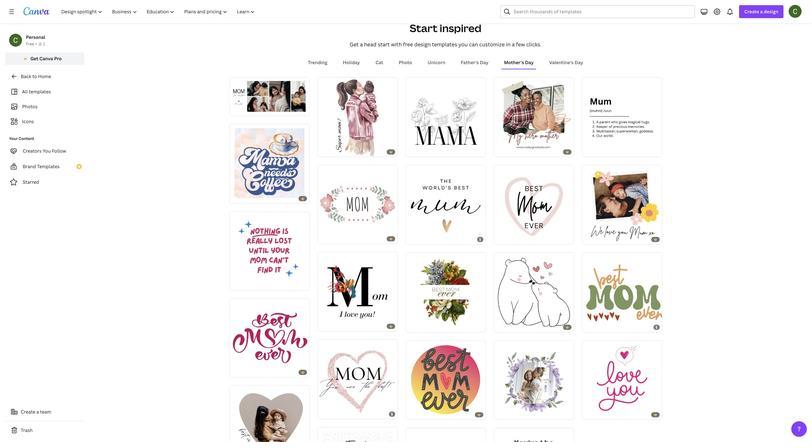 Task type: vqa. For each thing, say whether or not it's contained in the screenshot.
"impactful"
no



Task type: locate. For each thing, give the bounding box(es) containing it.
photo
[[399, 59, 413, 66]]

picture collage celebrating mom wraparound mug image
[[229, 77, 310, 116]]

get left canva
[[30, 55, 38, 62]]

create a design button
[[740, 5, 784, 18]]

all templates
[[22, 89, 51, 95]]

$ for green cute mothers day mug image on the bottom
[[656, 325, 658, 330]]

create for create a team
[[21, 409, 35, 415]]

$
[[480, 237, 482, 242], [656, 325, 658, 330], [391, 412, 393, 417]]

create a team button
[[5, 406, 84, 419]]

$ for white gold modern calligraphy minimalist mother's day mug image
[[480, 237, 482, 242]]

0 vertical spatial 1
[[43, 41, 45, 47]]

father's day button
[[459, 56, 492, 69]]

a for team
[[36, 409, 39, 415]]

white gold modern calligraphy minimalist mother's day mug image
[[406, 165, 486, 244]]

1
[[43, 41, 45, 47], [499, 325, 501, 330]]

head
[[364, 41, 377, 48]]

1 of 2 link
[[494, 253, 575, 332]]

you
[[459, 41, 468, 48]]

templates down 'start inspired'
[[432, 41, 458, 48]]

day inside button
[[526, 59, 534, 66]]

get canva pro button
[[5, 53, 84, 65]]

1 horizontal spatial day
[[526, 59, 534, 66]]

pastel pink blue minimalist playful mother's day mug image
[[229, 124, 310, 203]]

day right 'father's'
[[480, 59, 489, 66]]

get inside button
[[30, 55, 38, 62]]

a
[[761, 8, 764, 15], [360, 41, 363, 48], [512, 41, 515, 48], [36, 409, 39, 415]]

1 horizontal spatial $
[[480, 237, 482, 242]]

create
[[745, 8, 760, 15], [21, 409, 35, 415]]

cat
[[376, 59, 384, 66]]

holiday
[[343, 59, 360, 66]]

1 vertical spatial create
[[21, 409, 35, 415]]

you're the best mom ever photo mother's day mug image
[[494, 429, 575, 443]]

design
[[765, 8, 779, 15], [415, 41, 431, 48]]

2 day from the left
[[526, 59, 534, 66]]

black white floral elegant mama flower mother's day mug image
[[406, 77, 486, 157]]

few
[[517, 41, 526, 48]]

1 horizontal spatial design
[[765, 8, 779, 15]]

pink modern love you mug image
[[582, 341, 663, 420]]

1 day from the left
[[480, 59, 489, 66]]

0 vertical spatial templates
[[432, 41, 458, 48]]

your content
[[9, 136, 34, 141]]

1 right •
[[43, 41, 45, 47]]

0 vertical spatial $
[[480, 237, 482, 242]]

get for get a head start with free design templates you can customize in a few clicks.
[[350, 41, 359, 48]]

create a team
[[21, 409, 51, 415]]

free •
[[26, 41, 37, 47]]

None search field
[[501, 5, 696, 18]]

neutral simple photo mother's day mug image
[[229, 386, 310, 443]]

all
[[22, 89, 28, 95]]

starred link
[[5, 176, 84, 189]]

0 horizontal spatial day
[[480, 59, 489, 66]]

icons
[[22, 118, 34, 125]]

neutral torn photo mug image
[[494, 77, 575, 157]]

2 horizontal spatial day
[[575, 59, 584, 66]]

can
[[469, 41, 478, 48]]

0 horizontal spatial $
[[391, 412, 393, 417]]

day right mother's
[[526, 59, 534, 66]]

1 vertical spatial $
[[656, 325, 658, 330]]

get canva pro
[[30, 55, 62, 62]]

1 left of
[[499, 325, 501, 330]]

your
[[9, 136, 18, 141]]

brand templates
[[23, 164, 60, 170]]

clicks.
[[527, 41, 542, 48]]

personal
[[26, 34, 45, 40]]

2 horizontal spatial $
[[656, 325, 658, 330]]

blush black handwriting modern simple heart mother's day mug image
[[494, 165, 575, 244]]

a for design
[[761, 8, 764, 15]]

creators you follow
[[23, 148, 66, 154]]

start
[[410, 21, 438, 35]]

a inside button
[[36, 409, 39, 415]]

0 horizontal spatial design
[[415, 41, 431, 48]]

templates right the all
[[29, 89, 51, 95]]

content
[[19, 136, 34, 141]]

red and pink cute & friendly quote best mom ever mug image
[[494, 253, 575, 332]]

yellow gradient  best mom ever mother's day mug image
[[406, 341, 486, 420]]

1 for 1 of 2
[[499, 325, 501, 330]]

1 horizontal spatial create
[[745, 8, 760, 15]]

create inside button
[[21, 409, 35, 415]]

inspired
[[440, 21, 482, 35]]

get
[[350, 41, 359, 48], [30, 55, 38, 62]]

a inside dropdown button
[[761, 8, 764, 15]]

3 day from the left
[[575, 59, 584, 66]]

design left christina overa icon
[[765, 8, 779, 15]]

2
[[506, 325, 508, 330]]

1 horizontal spatial 1
[[499, 325, 501, 330]]

trending
[[308, 59, 328, 66]]

photos link
[[9, 101, 80, 113]]

team
[[40, 409, 51, 415]]

•
[[35, 41, 37, 47]]

2 vertical spatial $
[[391, 412, 393, 417]]

0 horizontal spatial get
[[30, 55, 38, 62]]

pink floral mom mug image
[[318, 165, 398, 244]]

0 vertical spatial design
[[765, 8, 779, 15]]

father's day
[[461, 59, 489, 66]]

0 vertical spatial create
[[745, 8, 760, 15]]

unicorn button
[[426, 56, 448, 69]]

0 vertical spatial get
[[350, 41, 359, 48]]

green cute mothers day mug image
[[582, 253, 663, 332]]

photos
[[22, 104, 38, 110]]

1 vertical spatial 1
[[499, 325, 501, 330]]

mother's day
[[505, 59, 534, 66]]

free
[[26, 41, 34, 47]]

red blue and pink vivid bold family mother's day mug image
[[229, 212, 310, 291]]

design right free
[[415, 41, 431, 48]]

1 horizontal spatial get
[[350, 41, 359, 48]]

with
[[391, 41, 402, 48]]

0 horizontal spatial 1
[[43, 41, 45, 47]]

day right valentine's
[[575, 59, 584, 66]]

creators you follow link
[[5, 145, 84, 158]]

father's
[[461, 59, 479, 66]]

templates
[[432, 41, 458, 48], [29, 89, 51, 95]]

in
[[507, 41, 511, 48]]

0 horizontal spatial templates
[[29, 89, 51, 95]]

top level navigation element
[[57, 5, 261, 18]]

trending button
[[306, 56, 330, 69]]

day
[[480, 59, 489, 66], [526, 59, 534, 66], [575, 59, 584, 66]]

1 vertical spatial get
[[30, 55, 38, 62]]

create inside dropdown button
[[745, 8, 760, 15]]

0 horizontal spatial create
[[21, 409, 35, 415]]

get left head
[[350, 41, 359, 48]]



Task type: describe. For each thing, give the bounding box(es) containing it.
1 of 2
[[499, 325, 508, 330]]

mother's day button
[[502, 56, 537, 69]]

brand
[[23, 164, 36, 170]]

of
[[501, 325, 505, 330]]

valentine's day button
[[547, 56, 586, 69]]

trash link
[[5, 424, 84, 437]]

mother's
[[505, 59, 525, 66]]

icons link
[[9, 116, 80, 128]]

trash
[[21, 428, 33, 434]]

day for father's day
[[480, 59, 489, 66]]

create for create a design
[[745, 8, 760, 15]]

back
[[21, 73, 31, 80]]

get for get canva pro
[[30, 55, 38, 62]]

purple floral mother's day photo mug image
[[494, 341, 575, 420]]

day for mother's day
[[526, 59, 534, 66]]

follow
[[52, 148, 66, 154]]

back to home
[[21, 73, 51, 80]]

canva
[[39, 55, 53, 62]]

day for valentine's day
[[575, 59, 584, 66]]

unicorn
[[428, 59, 446, 66]]

christina overa image
[[790, 5, 803, 18]]

pro
[[54, 55, 62, 62]]

you
[[43, 148, 51, 154]]

pink delicate mother's day mug for the best mom image
[[318, 428, 398, 443]]

1 for 1
[[43, 41, 45, 47]]

a for head
[[360, 41, 363, 48]]

start inspired
[[410, 21, 482, 35]]

pink simple heart best mom mother's day mug image
[[318, 340, 398, 419]]

valentine's day
[[550, 59, 584, 66]]

photo button
[[397, 56, 415, 69]]

mother's day best mom ever mug image
[[229, 299, 310, 378]]

all templates link
[[9, 86, 80, 98]]

pink blue fashion illustration watercolor mother and child mug image
[[318, 77, 398, 157]]

$ for pink simple heart best mom mother's day mug image in the left of the page
[[391, 412, 393, 417]]

design inside create a design dropdown button
[[765, 8, 779, 15]]

creators
[[23, 148, 42, 154]]

green and orange floral cute mother's day mug image
[[406, 429, 486, 443]]

holiday button
[[341, 56, 363, 69]]

colorful floral mug with message for mother's day "mom, i love you! image
[[318, 252, 398, 331]]

create a design
[[745, 8, 779, 15]]

customize
[[480, 41, 505, 48]]

starred
[[23, 179, 39, 185]]

cat button
[[373, 56, 386, 69]]

back to home link
[[5, 70, 84, 83]]

get a head start with free design templates you can customize in a few clicks.
[[350, 41, 542, 48]]

home
[[38, 73, 51, 80]]

templates
[[37, 164, 60, 170]]

print mug mother's day mum photo love present gift image
[[582, 165, 663, 244]]

1 vertical spatial design
[[415, 41, 431, 48]]

black white minimalist dictionary photo mother's day mug image
[[582, 77, 663, 157]]

to
[[32, 73, 37, 80]]

Search search field
[[514, 6, 692, 18]]

1 vertical spatial templates
[[29, 89, 51, 95]]

brand templates link
[[5, 160, 84, 173]]

valentine's
[[550, 59, 574, 66]]

free
[[403, 41, 414, 48]]

vintage flower illustrative mother's day mug image
[[406, 253, 486, 332]]

1 horizontal spatial templates
[[432, 41, 458, 48]]

start
[[378, 41, 390, 48]]



